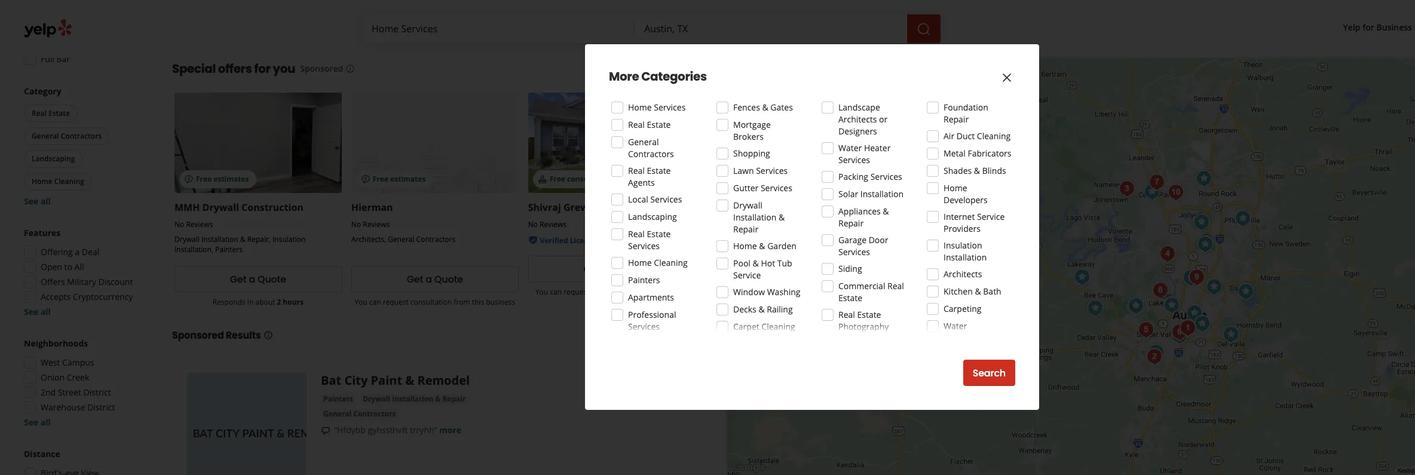 Task type: vqa. For each thing, say whether or not it's contained in the screenshot.
'Stores' in Department Stores
no



Task type: describe. For each thing, give the bounding box(es) containing it.
installation for insulation installation
[[944, 252, 987, 263]]

mr. handyman of south austin/lakeway image
[[1145, 341, 1169, 365]]

fit build construction image
[[1194, 233, 1218, 257]]

teamwork home designs image
[[1183, 301, 1207, 325]]

onion
[[41, 372, 65, 383]]

for for business
[[1363, 22, 1375, 33]]

sponsored for sponsored
[[300, 63, 343, 74]]

services down categories
[[654, 102, 686, 113]]

real inside real estate photography
[[839, 309, 856, 320]]

kinsey interiors & remodel image
[[1141, 180, 1164, 204]]

landscaping inside the more categories dialog
[[628, 211, 677, 222]]

yelp for business
[[1344, 22, 1413, 33]]

water for water heater services
[[839, 142, 862, 154]]

16 free estimates v2 image
[[361, 175, 371, 184]]

more categories dialog
[[0, 0, 1416, 475]]

from inside "you can request virtual consultation from this business"
[[658, 287, 674, 297]]

about
[[256, 297, 275, 308]]

shades
[[944, 165, 972, 176]]

architects,
[[351, 235, 386, 245]]

repair,
[[247, 235, 271, 245]]

verified license
[[540, 236, 597, 246]]

estate down home services
[[647, 119, 671, 130]]

architects inside landscape architects or designers
[[839, 114, 877, 125]]

services inside water heater services
[[839, 154, 871, 166]]

service inside internet service providers
[[978, 211, 1005, 222]]

free for mmh
[[196, 174, 212, 184]]

professional
[[628, 309, 677, 320]]

insulation inside insulation installation
[[944, 240, 983, 251]]

1 horizontal spatial general contractors button
[[321, 409, 398, 421]]

get a quote for -
[[584, 262, 640, 276]]

get a quote for construction
[[230, 273, 286, 286]]

responds in about 2 hours
[[213, 297, 304, 308]]

justin goeman - priority roofing image
[[1190, 210, 1214, 234]]

real estate inside the more categories dialog
[[628, 119, 671, 130]]

offers
[[218, 61, 252, 77]]

pool
[[734, 258, 751, 269]]

free estimates link for mmh drywall construction
[[175, 93, 342, 193]]

more
[[440, 425, 462, 436]]

special
[[172, 61, 216, 77]]

1 vertical spatial district
[[87, 402, 115, 413]]

"hfdybb gyhssthvft trryhh" more
[[334, 425, 462, 436]]

drywall installation & repair link
[[361, 394, 468, 406]]

garden
[[768, 240, 797, 252]]

dogs allowed
[[41, 38, 94, 50]]

landscape
[[839, 102, 881, 113]]

see all button for offering a deal
[[24, 306, 51, 317]]

1 see from the top
[[24, 196, 38, 207]]

"hfdybb
[[334, 425, 366, 436]]

you can request consultation from this business
[[355, 297, 516, 308]]

estate inside real estate agents
[[647, 165, 671, 176]]

real estate services
[[628, 228, 671, 252]]

metal
[[944, 148, 966, 159]]

consultation inside "you can request virtual consultation from this business"
[[615, 287, 656, 297]]

mmh drywall construction image
[[1219, 323, 1243, 347]]

carpeting
[[944, 303, 982, 315]]

categories
[[642, 68, 707, 85]]

more link
[[440, 425, 462, 436]]

drywall inside drywall installation & repair general contractors
[[363, 394, 390, 404]]

kitchen & bath
[[944, 286, 1002, 297]]

group containing neighborhoods
[[20, 338, 148, 429]]

repair inside drywall installation & repair
[[734, 224, 759, 235]]

bat city paint & remodel image
[[1234, 280, 1258, 304]]

hierman image
[[1168, 324, 1192, 348]]

mmh drywall construction no reviews drywall installation & repair, insulation installation, painters
[[175, 201, 306, 255]]

air duct cleaning
[[944, 130, 1011, 142]]

installation inside "mmh drywall construction no reviews drywall installation & repair, insulation installation, painters"
[[201, 235, 238, 245]]

hgl construction image
[[1124, 294, 1148, 318]]

home developers
[[944, 182, 988, 206]]

offers military discount
[[41, 276, 133, 288]]

can for grewal
[[550, 287, 562, 297]]

keyboa button
[[1398, 467, 1416, 475]]

map region
[[581, 0, 1416, 475]]

open to all
[[41, 261, 84, 273]]

services up gutter services
[[756, 165, 788, 176]]

0 horizontal spatial from
[[454, 297, 470, 308]]

modern luxury developments image
[[1071, 265, 1095, 289]]

real inside commercial real estate
[[888, 280, 905, 292]]

virtual
[[592, 287, 613, 297]]

fences
[[734, 102, 760, 113]]

real estate inside button
[[32, 108, 70, 118]]

reviews inside hierman no reviews architects, general contractors
[[363, 220, 390, 230]]

professional services
[[628, 309, 677, 332]]

home down more
[[628, 102, 652, 113]]

services inside garage door services
[[839, 246, 871, 258]]

wild creek custom renovations image
[[1084, 297, 1108, 320]]

gyhssthvft
[[368, 425, 408, 436]]

home cleaning inside button
[[32, 176, 84, 187]]

consultations
[[567, 174, 616, 184]]

remodel
[[418, 373, 470, 389]]

installation for solar installation
[[861, 188, 904, 200]]

general contractors inside button
[[32, 131, 102, 141]]

shivraj grewal - compass image
[[1160, 294, 1184, 317]]

services up solar installation on the right top of the page
[[871, 171, 903, 182]]

previous image
[[660, 62, 674, 76]]

packing
[[839, 171, 869, 182]]

mr. handyman of nw austin image
[[1115, 177, 1139, 201]]

search image
[[917, 22, 932, 36]]

1 vertical spatial architects
[[944, 268, 983, 280]]

this inside "you can request virtual consultation from this business"
[[676, 287, 688, 297]]

outdoor
[[41, 8, 74, 20]]

get a quote button for reviews
[[351, 266, 519, 293]]

& up hot
[[760, 240, 766, 252]]

drywall installation & repair button
[[361, 394, 468, 406]]

0 horizontal spatial this
[[472, 297, 484, 308]]

agents inside the more categories dialog
[[628, 177, 655, 188]]

yelp
[[1344, 22, 1361, 33]]

bat
[[321, 373, 342, 389]]

general contractors inside the more categories dialog
[[628, 136, 674, 160]]

open
[[41, 261, 62, 273]]

commercial
[[839, 280, 886, 292]]

& inside "mmh drywall construction no reviews drywall installation & repair, insulation installation, painters"
[[240, 235, 246, 245]]

real estate button
[[24, 105, 78, 123]]

shivraj
[[528, 201, 561, 214]]

special offers for you
[[172, 61, 295, 77]]

installation for drywall installation & repair
[[734, 212, 777, 223]]

military
[[67, 276, 96, 288]]

0 vertical spatial 16 info v2 image
[[346, 64, 355, 74]]

window
[[734, 286, 765, 298]]

a for hierman
[[426, 273, 432, 286]]

16 free consultations v2 image
[[538, 175, 547, 184]]

group containing features
[[20, 227, 148, 318]]

sponsored results
[[172, 329, 261, 343]]

outdoor seating
[[41, 8, 105, 20]]

insulation inside "mmh drywall construction no reviews drywall installation & repair, insulation installation, painters"
[[273, 235, 306, 245]]

caseyfix image
[[1156, 242, 1180, 266]]

& left the gates
[[763, 102, 769, 113]]

accepts cryptocurrency
[[41, 291, 133, 303]]

kitchen
[[944, 286, 973, 297]]

a for shivraj grewal - compass
[[603, 262, 609, 276]]

hierman link
[[351, 201, 393, 214]]

carpet cleaning
[[734, 321, 796, 332]]

campus
[[62, 357, 94, 368]]

painters button
[[321, 394, 356, 406]]

reviews inside "mmh drywall construction no reviews drywall installation & repair, insulation installation, painters"
[[186, 220, 213, 230]]

see for west
[[24, 417, 38, 428]]

next image
[[687, 62, 702, 76]]

no inside "mmh drywall construction no reviews drywall installation & repair, insulation installation, painters"
[[175, 220, 184, 230]]

real right license
[[604, 236, 619, 246]]

general inside hierman no reviews architects, general contractors
[[388, 235, 415, 245]]

west
[[41, 357, 60, 368]]

all
[[74, 261, 84, 273]]

real up local
[[628, 165, 645, 176]]

contractors inside drywall installation & repair general contractors
[[354, 409, 396, 419]]

door
[[869, 234, 889, 246]]

services inside real estate services
[[628, 240, 660, 252]]

gates
[[771, 102, 793, 113]]

mi casita handyman image
[[1176, 316, 1200, 340]]

search button
[[964, 360, 1016, 386]]

metal fabricators
[[944, 148, 1012, 159]]

home down real estate services in the left of the page
[[628, 257, 652, 268]]

landscape architects or designers
[[839, 102, 888, 137]]

repair inside appliances & repair
[[839, 218, 864, 229]]

sponsored for sponsored results
[[172, 329, 224, 343]]

installation for drywall installation & repair general contractors
[[392, 394, 434, 404]]

estate inside real estate photography
[[858, 309, 882, 320]]

get a quote for reviews
[[407, 273, 463, 286]]

guevara painting & cleaning services image
[[1194, 233, 1218, 257]]

all for offering a deal
[[41, 306, 51, 317]]

apartments
[[628, 292, 674, 303]]

get for reviews
[[407, 273, 423, 286]]

honey do services image
[[1145, 170, 1169, 194]]

painters link
[[321, 394, 356, 406]]

warehouse district
[[41, 402, 115, 413]]

services right local
[[651, 194, 682, 205]]

1 horizontal spatial for
[[254, 61, 271, 77]]

blinds
[[983, 165, 1007, 176]]

quote for reviews
[[435, 273, 463, 286]]

local
[[628, 194, 649, 205]]

west campus
[[41, 357, 94, 368]]

real estate photography
[[839, 309, 889, 332]]

repair inside the foundation repair
[[944, 114, 969, 125]]

landscaping inside button
[[32, 154, 75, 164]]

fabricators
[[968, 148, 1012, 159]]

results
[[226, 329, 261, 343]]

in
[[247, 297, 254, 308]]

full bar
[[41, 53, 70, 65]]

or
[[880, 114, 888, 125]]

installation,
[[175, 245, 213, 255]]

gutter services
[[734, 182, 793, 194]]

repair inside drywall installation & repair general contractors
[[443, 394, 466, 404]]

dogs
[[41, 38, 60, 50]]

hot
[[761, 258, 776, 269]]



Task type: locate. For each thing, give the bounding box(es) containing it.
painters inside the more categories dialog
[[628, 274, 660, 286]]

pool & hot tub service
[[734, 258, 793, 281]]

see down home cleaning button
[[24, 196, 38, 207]]

1 vertical spatial all
[[41, 306, 51, 317]]

2 vertical spatial group
[[20, 338, 148, 429]]

home down landscaping button
[[32, 176, 52, 187]]

general contractors down home services
[[628, 136, 674, 160]]

see all button down warehouse
[[24, 417, 51, 428]]

business
[[1377, 22, 1413, 33]]

bar
[[57, 53, 70, 65]]

& inside appliances & repair
[[883, 206, 889, 217]]

hms handyman services image
[[1143, 345, 1167, 369]]

0 horizontal spatial quote
[[258, 273, 286, 286]]

estate inside real estate services
[[647, 228, 671, 240]]

all down accepts
[[41, 306, 51, 317]]

packing services
[[839, 171, 903, 182]]

0 horizontal spatial free
[[196, 174, 212, 184]]

1 vertical spatial painters
[[628, 274, 660, 286]]

repair
[[944, 114, 969, 125], [839, 218, 864, 229], [734, 224, 759, 235], [443, 394, 466, 404]]

1 vertical spatial home cleaning
[[628, 257, 688, 268]]

solar installation
[[839, 188, 904, 200]]

2
[[277, 297, 281, 308]]

garage door services
[[839, 234, 889, 258]]

2 horizontal spatial get a quote button
[[528, 256, 696, 282]]

2 horizontal spatial no
[[528, 220, 538, 230]]

get a quote up 'virtual'
[[584, 262, 640, 276]]

quote for construction
[[258, 273, 286, 286]]

installation inside drywall installation & repair
[[734, 212, 777, 223]]

1 see all button from the top
[[24, 196, 51, 207]]

real estate agents down compass
[[604, 236, 666, 246]]

1 vertical spatial group
[[20, 227, 148, 318]]

1 horizontal spatial general contractors
[[628, 136, 674, 160]]

& up 'garden'
[[779, 212, 785, 223]]

0 vertical spatial district
[[83, 387, 111, 398]]

a left deal
[[75, 246, 80, 258]]

close image
[[1000, 70, 1015, 85]]

& right decks
[[759, 304, 765, 315]]

0 horizontal spatial 16 info v2 image
[[263, 331, 273, 340]]

water
[[839, 142, 862, 154], [944, 320, 968, 332]]

1 vertical spatial service
[[734, 270, 761, 281]]

1 horizontal spatial painters
[[323, 394, 353, 404]]

free
[[196, 174, 212, 184], [373, 174, 389, 184], [550, 174, 566, 184]]

2 vertical spatial all
[[41, 417, 51, 428]]

estimates right 16 free estimates v2 icon
[[391, 174, 426, 184]]

drywall inside drywall installation & repair
[[734, 200, 763, 211]]

painters inside "mmh drywall construction no reviews drywall installation & repair, insulation installation, painters"
[[215, 245, 243, 255]]

siding
[[839, 263, 863, 274]]

estate up photography
[[858, 309, 882, 320]]

0 horizontal spatial water
[[839, 142, 862, 154]]

2 horizontal spatial for
[[1363, 22, 1375, 33]]

architects up the designers on the right top of page
[[839, 114, 877, 125]]

foundation repair
[[944, 102, 989, 125]]

good for kids
[[41, 23, 94, 35]]

insulation
[[273, 235, 306, 245], [944, 240, 983, 251]]

agents up local
[[628, 177, 655, 188]]

2 vertical spatial see all
[[24, 417, 51, 428]]

0 horizontal spatial for
[[64, 23, 75, 35]]

None search field
[[362, 14, 944, 43]]

commercial real estate
[[839, 280, 905, 304]]

cleaning
[[977, 130, 1011, 142], [54, 176, 84, 187], [654, 257, 688, 268], [762, 321, 796, 332]]

get a quote button for -
[[528, 256, 696, 282]]

shopping
[[734, 148, 771, 159]]

installation inside drywall installation & repair general contractors
[[392, 394, 434, 404]]

services up the packing
[[839, 154, 871, 166]]

quote up you can request consultation from this business
[[435, 273, 463, 286]]

verified
[[540, 236, 568, 246]]

2 horizontal spatial get a quote
[[584, 262, 640, 276]]

2 no from the left
[[351, 220, 361, 230]]

water purification services
[[944, 320, 989, 356]]

verified license button
[[540, 235, 597, 246]]

real down category
[[32, 108, 47, 118]]

garage
[[839, 234, 867, 246]]

get up 'virtual'
[[584, 262, 600, 276]]

see up neighborhoods
[[24, 306, 38, 317]]

0 vertical spatial water
[[839, 142, 862, 154]]

free estimates for mmh
[[196, 174, 249, 184]]

group containing category
[[22, 86, 148, 207]]

1 horizontal spatial from
[[658, 287, 674, 297]]

general inside drywall installation & repair general contractors
[[323, 409, 352, 419]]

yelp for business button
[[1339, 17, 1416, 39]]

1 vertical spatial see all
[[24, 306, 51, 317]]

0 vertical spatial painters
[[215, 245, 243, 255]]

top color image
[[1191, 312, 1215, 336]]

drywall right the mmh
[[202, 201, 239, 214]]

installation down providers
[[944, 252, 987, 263]]

real estate agents
[[628, 165, 671, 188], [604, 236, 666, 246]]

0 horizontal spatial insulation
[[273, 235, 306, 245]]

repair down appliances
[[839, 218, 864, 229]]

see all button down home cleaning button
[[24, 196, 51, 207]]

offering
[[41, 246, 73, 258]]

& up the drywall installation & repair button
[[406, 373, 415, 389]]

general contractors button up "hfdybb
[[321, 409, 398, 421]]

estate inside button
[[48, 108, 70, 118]]

0 horizontal spatial reviews
[[186, 220, 213, 230]]

see up distance
[[24, 417, 38, 428]]

home cleaning button
[[24, 173, 92, 191]]

1 free estimates from the left
[[196, 174, 249, 184]]

&
[[763, 102, 769, 113], [974, 165, 981, 176], [883, 206, 889, 217], [779, 212, 785, 223], [240, 235, 246, 245], [760, 240, 766, 252], [753, 258, 759, 269], [975, 286, 982, 297], [759, 304, 765, 315], [406, 373, 415, 389], [435, 394, 441, 404]]

cleaning down landscaping button
[[54, 176, 84, 187]]

0 horizontal spatial service
[[734, 270, 761, 281]]

2 free estimates from the left
[[373, 174, 426, 184]]

category
[[24, 86, 61, 97]]

1 no from the left
[[175, 220, 184, 230]]

see all for offering
[[24, 306, 51, 317]]

1 horizontal spatial architects
[[944, 268, 983, 280]]

free estimates up mmh drywall construction "link"
[[196, 174, 249, 184]]

real down compass
[[628, 228, 645, 240]]

bat city paint & remodel
[[321, 373, 470, 389]]

a up in
[[249, 273, 255, 286]]

general inside the more categories dialog
[[628, 136, 659, 148]]

home up developers
[[944, 182, 968, 194]]

0 vertical spatial sponsored
[[300, 63, 343, 74]]

insulation installation
[[944, 240, 987, 263]]

landscaping
[[32, 154, 75, 164], [628, 211, 677, 222]]

for for kids
[[64, 23, 75, 35]]

3 all from the top
[[41, 417, 51, 428]]

hierman
[[351, 201, 393, 214]]

a for mmh drywall construction
[[249, 273, 255, 286]]

free price estimates from local handymen image
[[569, 0, 629, 29]]

no up architects,
[[351, 220, 361, 230]]

real inside real estate button
[[32, 108, 47, 118]]

2 business from the left
[[597, 297, 627, 308]]

developers
[[944, 194, 988, 206]]

lawn
[[734, 165, 754, 176]]

free estimates right 16 free estimates v2 icon
[[373, 174, 426, 184]]

0 horizontal spatial general contractors
[[32, 131, 102, 141]]

cleaning down the railing
[[762, 321, 796, 332]]

& inside drywall installation & repair general contractors
[[435, 394, 441, 404]]

all down warehouse
[[41, 417, 51, 428]]

you inside "you can request virtual consultation from this business"
[[536, 287, 549, 297]]

cleaning up fabricators
[[977, 130, 1011, 142]]

2 see all button from the top
[[24, 306, 51, 317]]

0 horizontal spatial get a quote
[[230, 273, 286, 286]]

get a quote button for construction
[[175, 266, 342, 293]]

1 vertical spatial see
[[24, 306, 38, 317]]

home inside home developers
[[944, 182, 968, 194]]

free consultations
[[550, 174, 616, 184]]

0 horizontal spatial real estate
[[32, 108, 70, 118]]

a up you can request consultation from this business
[[426, 273, 432, 286]]

0 horizontal spatial landscaping
[[32, 154, 75, 164]]

water inside water purification services
[[944, 320, 968, 332]]

16 free estimates v2 image
[[184, 175, 194, 184]]

1 horizontal spatial water
[[944, 320, 968, 332]]

0 horizontal spatial get a quote button
[[175, 266, 342, 293]]

1 vertical spatial sponsored
[[172, 329, 224, 343]]

get up you can request consultation from this business
[[407, 273, 423, 286]]

painters inside painters button
[[323, 394, 353, 404]]

0 vertical spatial home cleaning
[[32, 176, 84, 187]]

gutter
[[734, 182, 759, 194]]

heater
[[865, 142, 891, 154]]

general right architects,
[[388, 235, 415, 245]]

1 horizontal spatial sponsored
[[300, 63, 343, 74]]

0 horizontal spatial painters
[[215, 245, 243, 255]]

services down "professional"
[[628, 321, 660, 332]]

estimates for mmh
[[214, 174, 249, 184]]

distance
[[24, 448, 60, 460]]

group
[[22, 86, 148, 207], [20, 227, 148, 318], [20, 338, 148, 429]]

duct
[[957, 130, 975, 142]]

internet service providers
[[944, 211, 1005, 234]]

drywall down "paint"
[[363, 394, 390, 404]]

get up responds
[[230, 273, 247, 286]]

2 see from the top
[[24, 306, 38, 317]]

general inside 'group'
[[32, 131, 59, 141]]

2 all from the top
[[41, 306, 51, 317]]

can for no
[[369, 297, 381, 308]]

bat city paint & remodel image
[[187, 373, 307, 475]]

for right yelp
[[1363, 22, 1375, 33]]

from
[[658, 287, 674, 297], [454, 297, 470, 308]]

google image
[[730, 460, 770, 475]]

all for west campus
[[41, 417, 51, 428]]

consultation
[[615, 287, 656, 297], [411, 297, 452, 308]]

home up the pool
[[734, 240, 757, 252]]

shivraj grewal - compass no reviews
[[528, 201, 648, 230]]

drywall down gutter
[[734, 200, 763, 211]]

no
[[175, 220, 184, 230], [351, 220, 361, 230], [528, 220, 538, 230]]

1 horizontal spatial no
[[351, 220, 361, 230]]

paint
[[371, 373, 402, 389]]

home cleaning inside the more categories dialog
[[628, 257, 688, 268]]

installation down gutter services
[[734, 212, 777, 223]]

drywall installation & repair
[[734, 200, 785, 235]]

2 vertical spatial see
[[24, 417, 38, 428]]

get a quote up 'responds in about 2 hours'
[[230, 273, 286, 286]]

16 info v2 image
[[346, 64, 355, 74], [263, 331, 273, 340]]

& down solar installation on the right top of the page
[[883, 206, 889, 217]]

full
[[41, 53, 54, 65]]

0 horizontal spatial no
[[175, 220, 184, 230]]

-
[[600, 201, 603, 214]]

west austin handyman image
[[1149, 279, 1173, 303]]

1 horizontal spatial estimates
[[391, 174, 426, 184]]

service
[[978, 211, 1005, 222], [734, 270, 761, 281]]

this
[[676, 287, 688, 297], [472, 297, 484, 308]]

district
[[83, 387, 111, 398], [87, 402, 115, 413]]

services down compass
[[628, 240, 660, 252]]

1 horizontal spatial you
[[536, 287, 549, 297]]

solar
[[839, 188, 859, 200]]

avery handyman project image
[[1164, 181, 1188, 204]]

0 vertical spatial service
[[978, 211, 1005, 222]]

discount
[[98, 276, 133, 288]]

estate down compass
[[621, 236, 641, 246]]

1 business from the left
[[486, 297, 516, 308]]

insulation down providers
[[944, 240, 983, 251]]

estate
[[48, 108, 70, 118], [647, 119, 671, 130], [647, 165, 671, 176], [647, 228, 671, 240], [621, 236, 641, 246], [839, 292, 863, 304], [858, 309, 882, 320]]

estate down commercial
[[839, 292, 863, 304]]

insulation right repair,
[[273, 235, 306, 245]]

2 estimates from the left
[[391, 174, 426, 184]]

contractors inside hierman no reviews architects, general contractors
[[416, 235, 456, 245]]

1 vertical spatial agents
[[643, 236, 666, 246]]

installation
[[861, 188, 904, 200], [734, 212, 777, 223], [201, 235, 238, 245], [944, 252, 987, 263], [392, 394, 434, 404]]

cleaning inside button
[[54, 176, 84, 187]]

get for -
[[584, 262, 600, 276]]

1 horizontal spatial free estimates link
[[351, 93, 519, 193]]

0 vertical spatial architects
[[839, 114, 877, 125]]

b&m remodeling image
[[1193, 167, 1216, 191]]

repair up home & garden
[[734, 224, 759, 235]]

2 reviews from the left
[[363, 220, 390, 230]]

request for compass
[[564, 287, 590, 297]]

reviews down the mmh
[[186, 220, 213, 230]]

real estate agents inside the more categories dialog
[[628, 165, 671, 188]]

1 estimates from the left
[[214, 174, 249, 184]]

3 see all from the top
[[24, 417, 51, 428]]

free right 16 free estimates v2 image
[[196, 174, 212, 184]]

request for architects,
[[383, 297, 409, 308]]

sponsored left results
[[172, 329, 224, 343]]

0 vertical spatial real estate
[[32, 108, 70, 118]]

foundation
[[944, 102, 989, 113]]

no up 16 verified v2 icon
[[528, 220, 538, 230]]

infinite paint & remodeling image
[[1231, 207, 1255, 231]]

0 horizontal spatial can
[[369, 297, 381, 308]]

0 vertical spatial all
[[41, 196, 51, 207]]

cryptocurrency
[[73, 291, 133, 303]]

a up 'virtual'
[[603, 262, 609, 276]]

landscaping down local services
[[628, 211, 677, 222]]

3 see all button from the top
[[24, 417, 51, 428]]

0 horizontal spatial business
[[486, 297, 516, 308]]

can inside "you can request virtual consultation from this business"
[[550, 287, 562, 297]]

deal
[[82, 246, 99, 258]]

real down home services
[[628, 119, 645, 130]]

1 vertical spatial real estate agents
[[604, 236, 666, 246]]

1 vertical spatial general contractors button
[[321, 409, 398, 421]]

0 vertical spatial agents
[[628, 177, 655, 188]]

1 vertical spatial water
[[944, 320, 968, 332]]

see all for west
[[24, 417, 51, 428]]

2 free from the left
[[373, 174, 389, 184]]

estate inside commercial real estate
[[839, 292, 863, 304]]

district down 2nd street district
[[87, 402, 115, 413]]

for inside button
[[1363, 22, 1375, 33]]

contractors inside the more categories dialog
[[628, 148, 674, 160]]

water down the designers on the right top of page
[[839, 142, 862, 154]]

& inside drywall installation & repair
[[779, 212, 785, 223]]

real inside real estate services
[[628, 228, 645, 240]]

2 vertical spatial see all button
[[24, 417, 51, 428]]

quote
[[611, 262, 640, 276], [258, 273, 286, 286], [435, 273, 463, 286]]

repair down foundation
[[944, 114, 969, 125]]

more categories
[[609, 68, 707, 85]]

business inside "you can request virtual consultation from this business"
[[597, 297, 627, 308]]

0 vertical spatial see all button
[[24, 196, 51, 207]]

request inside "you can request virtual consultation from this business"
[[564, 287, 590, 297]]

1 free from the left
[[196, 174, 212, 184]]

1 horizontal spatial 16 info v2 image
[[346, 64, 355, 74]]

features
[[24, 227, 61, 239]]

see
[[24, 196, 38, 207], [24, 306, 38, 317], [24, 417, 38, 428]]

0 horizontal spatial free estimates link
[[175, 93, 342, 193]]

architects up kitchen
[[944, 268, 983, 280]]

landscaping up home cleaning button
[[32, 154, 75, 164]]

see all button for west campus
[[24, 417, 51, 428]]

1 horizontal spatial quote
[[435, 273, 463, 286]]

milestone remodels image
[[1179, 266, 1203, 290]]

& inside pool & hot tub service
[[753, 258, 759, 269]]

2 see all from the top
[[24, 306, 51, 317]]

services down lawn services
[[761, 182, 793, 194]]

free for hierman
[[373, 174, 389, 184]]

general contractors button
[[24, 127, 110, 145], [321, 409, 398, 421]]

get a quote button up you can request consultation from this business
[[351, 266, 519, 293]]

austin professional painting image
[[1185, 265, 1209, 289]]

free estimates link for hierman
[[351, 93, 519, 193]]

1 horizontal spatial business
[[597, 297, 627, 308]]

general down painters button
[[323, 409, 352, 419]]

no inside hierman no reviews architects, general contractors
[[351, 220, 361, 230]]

2 horizontal spatial get
[[584, 262, 600, 276]]

no inside shivraj grewal - compass no reviews
[[528, 220, 538, 230]]

0 vertical spatial real estate agents
[[628, 165, 671, 188]]

free estimates for hierman
[[373, 174, 426, 184]]

services inside water purification services
[[944, 344, 976, 356]]

service down the pool
[[734, 270, 761, 281]]

0 horizontal spatial home cleaning
[[32, 176, 84, 187]]

carpet
[[734, 321, 760, 332]]

16 verified v2 image
[[528, 236, 538, 245]]

1 horizontal spatial get a quote
[[407, 273, 463, 286]]

reviews inside shivraj grewal - compass no reviews
[[540, 220, 567, 230]]

free right 16 free estimates v2 icon
[[373, 174, 389, 184]]

& left the blinds
[[974, 165, 981, 176]]

accepts
[[41, 291, 71, 303]]

brad b plumbing services image
[[1135, 318, 1158, 342]]

architects
[[839, 114, 877, 125], [944, 268, 983, 280]]

agents
[[628, 177, 655, 188], [643, 236, 666, 246]]

2 horizontal spatial painters
[[628, 274, 660, 286]]

see all down accepts
[[24, 306, 51, 317]]

1 vertical spatial real estate
[[628, 119, 671, 130]]

& left bath
[[975, 286, 982, 297]]

1 horizontal spatial free
[[373, 174, 389, 184]]

handyman anthony image
[[1168, 320, 1192, 344]]

free for shivraj
[[550, 174, 566, 184]]

get a quote button up 'virtual'
[[528, 256, 696, 282]]

0 vertical spatial group
[[22, 86, 148, 207]]

service inside pool & hot tub service
[[734, 270, 761, 281]]

1 vertical spatial landscaping
[[628, 211, 677, 222]]

1 horizontal spatial get
[[407, 273, 423, 286]]

drywall down the mmh
[[175, 235, 200, 245]]

drywall installation & repair general contractors
[[323, 394, 466, 419]]

general down home services
[[628, 136, 659, 148]]

1 horizontal spatial landscaping
[[628, 211, 677, 222]]

2 free estimates link from the left
[[351, 93, 519, 193]]

1 free estimates link from the left
[[175, 93, 342, 193]]

water for water purification services
[[944, 320, 968, 332]]

services inside professional services
[[628, 321, 660, 332]]

distance option group
[[20, 448, 148, 475]]

& left repair,
[[240, 235, 246, 245]]

street
[[58, 387, 81, 398]]

3 see from the top
[[24, 417, 38, 428]]

repair down remodel on the left bottom of the page
[[443, 394, 466, 404]]

free right 16 free consultations v2 icon
[[550, 174, 566, 184]]

real estate down category
[[32, 108, 70, 118]]

3 free from the left
[[550, 174, 566, 184]]

1 horizontal spatial home cleaning
[[628, 257, 688, 268]]

1 horizontal spatial free estimates
[[373, 174, 426, 184]]

1 see all from the top
[[24, 196, 51, 207]]

0 horizontal spatial get
[[230, 273, 247, 286]]

designers
[[839, 126, 878, 137]]

see all down warehouse
[[24, 417, 51, 428]]

1 vertical spatial see all button
[[24, 306, 51, 317]]

1 horizontal spatial service
[[978, 211, 1005, 222]]

1 horizontal spatial get a quote button
[[351, 266, 519, 293]]

providers
[[944, 223, 981, 234]]

estimates for hierman
[[391, 174, 426, 184]]

1 horizontal spatial this
[[676, 287, 688, 297]]

3 no from the left
[[528, 220, 538, 230]]

1 horizontal spatial reviews
[[363, 220, 390, 230]]

real up photography
[[839, 309, 856, 320]]

1 horizontal spatial insulation
[[944, 240, 983, 251]]

real estate down home services
[[628, 119, 671, 130]]

water inside water heater services
[[839, 142, 862, 154]]

get for construction
[[230, 273, 247, 286]]

for up the dogs allowed
[[64, 23, 75, 35]]

3 reviews from the left
[[540, 220, 567, 230]]

0 horizontal spatial free estimates
[[196, 174, 249, 184]]

1 horizontal spatial request
[[564, 287, 590, 297]]

see for offering
[[24, 306, 38, 317]]

home & garden
[[734, 240, 797, 252]]

trryhh"
[[410, 425, 437, 436]]

estate down category
[[48, 108, 70, 118]]

quote for -
[[611, 262, 640, 276]]

0 vertical spatial landscaping
[[32, 154, 75, 164]]

1 reviews from the left
[[186, 220, 213, 230]]

tmr construction image
[[1203, 275, 1227, 299]]

home inside button
[[32, 176, 52, 187]]

more
[[609, 68, 639, 85]]

0 horizontal spatial sponsored
[[172, 329, 224, 343]]

0 horizontal spatial general contractors button
[[24, 127, 110, 145]]

see all button down accepts
[[24, 306, 51, 317]]

general contractors up landscaping button
[[32, 131, 102, 141]]

1 horizontal spatial can
[[550, 287, 562, 297]]

2 horizontal spatial free
[[550, 174, 566, 184]]

you for no
[[355, 297, 368, 308]]

2nd
[[41, 387, 56, 398]]

16 speech v2 image
[[321, 426, 331, 436]]

window washing
[[734, 286, 801, 298]]

0 horizontal spatial you
[[355, 297, 368, 308]]

hours
[[283, 297, 304, 308]]

responds
[[213, 297, 246, 308]]

0 horizontal spatial consultation
[[411, 297, 452, 308]]

services down purification
[[944, 344, 976, 356]]

1 horizontal spatial consultation
[[615, 287, 656, 297]]

cleaning down real estate services in the left of the page
[[654, 257, 688, 268]]

1 all from the top
[[41, 196, 51, 207]]

mmh drywall construction link
[[175, 201, 304, 214]]

you for grewal
[[536, 287, 549, 297]]

2 horizontal spatial quote
[[611, 262, 640, 276]]

services down garage
[[839, 246, 871, 258]]



